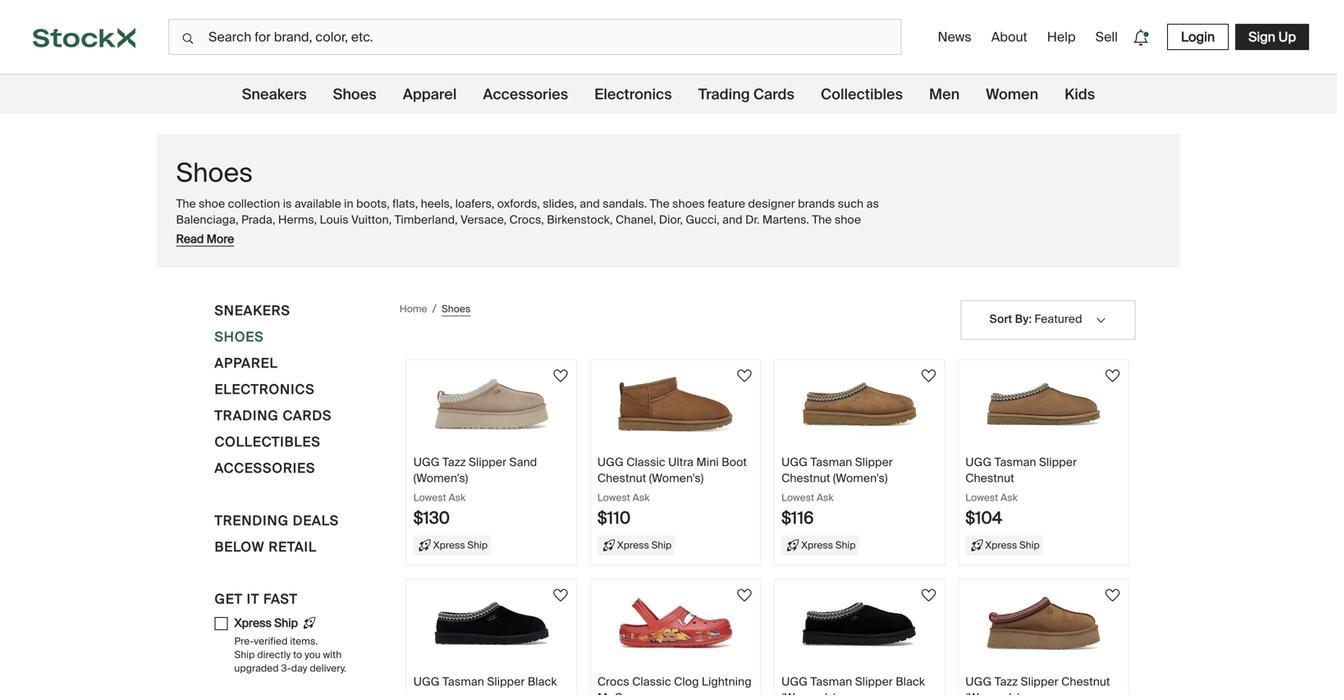 Task type: vqa. For each thing, say whether or not it's contained in the screenshot.
"&"
no



Task type: locate. For each thing, give the bounding box(es) containing it.
ugg tazz slipper chestnut (women's) image
[[986, 593, 1101, 655]]

1 horizontal spatial on
[[694, 449, 708, 464]]

shoes.
[[413, 275, 448, 290]]

tasman inside ugg tasman slipper black (women's)
[[811, 674, 852, 690]]

product category switcher element
[[0, 75, 1337, 114]]

upper down expanded
[[250, 338, 281, 354]]

0 vertical spatial cards
[[753, 85, 795, 104]]

there inside the shoe collection is available in boots, flats, heels, loafers, oxfords, slides, and sandals. the shoes feature designer brands such as balenciaga, prada, herms, louis vuitton, timberland, versace, crocs, birkenstock, chanel, dior, gucci, and dr. martens. the shoe collection includes running shoes, golf shoes, hiking boots, soccer shoes, and basketball shoes and are crafted from materials such as leather, rubber, textiles, synthetics, and foam. there are various colorways and designs available.
[[418, 244, 449, 259]]

2 vertical spatial in
[[417, 449, 426, 464]]

lowest inside ugg classic ultra mini boot chestnut (women's) lowest ask $110
[[598, 491, 630, 504]]

follow image for ugg tasman slipper chestnut (women's) image
[[919, 366, 939, 386]]

xpress down $104
[[985, 539, 1017, 552]]

material
[[421, 481, 464, 496]]

sneakers.
[[734, 323, 785, 338]]

including
[[351, 465, 399, 480]]

0 horizontal spatial collectibles
[[215, 433, 321, 451]]

traction inside looking for soccer shoes? the soccer shoes in this collection are meant to offer traction and grip on the field to prevent slipping and sliding. many different materials, including rubber, synthetics such as nylon and polyurethane, and leather, can be used to create soccer cleats. kangaroo leather is the most common material used for soccer cleats.
[[604, 449, 645, 464]]

ugg tasman slipper black image
[[434, 593, 549, 655]]

(women's) for ugg tazz slipper chestnut (women's)
[[966, 690, 1020, 695]]

designer
[[748, 196, 795, 211]]

xpress ship for $104
[[985, 539, 1040, 552]]

with up delivery.
[[323, 649, 342, 661]]

0 horizontal spatial upper
[[250, 338, 281, 354]]

available inside the shoe collection includes adidas running shoes. the upper of these running shoes is a blend of synthetic leather and mesh, which provides durability and breathability. the shoes are equipped with variable lacing mechanisms, which allow for a customized fit, and a sturdy heel counter, which stabilizes the heel. there are materials available for evening running that are reflective. adidas running shoes are crafted from expanded foam particles. the responsive cushioning is provided by the boost in the running sneakers. the breathable, sock- like primeknit upper wraps the foot for comfort, while the heel frame and forefoot stitching give stability and control with every landing.
[[488, 307, 535, 322]]

chestnut inside ugg tasman slipper chestnut (women's) lowest ask $116
[[782, 471, 830, 486]]

ask down create
[[817, 491, 834, 504]]

tasman inside ugg tasman slipper chestnut lowest ask $104
[[995, 455, 1036, 470]]

1 horizontal spatial collectibles
[[821, 85, 903, 104]]

2 lowest from the left
[[598, 491, 630, 504]]

are
[[708, 228, 726, 243], [452, 244, 469, 259], [427, 291, 444, 306], [416, 307, 433, 322], [667, 307, 684, 322], [859, 307, 876, 322], [650, 370, 667, 385], [668, 386, 685, 401], [506, 449, 524, 464]]

synthetic for of
[[743, 370, 792, 385]]

ugg classic ultra mini boot chestnut (women's) lowest ask $110
[[598, 455, 747, 529]]

leather inside looking for soccer shoes? the soccer shoes in this collection are meant to offer traction and grip on the field to prevent slipping and sliding. many different materials, including rubber, synthetics such as nylon and polyurethane, and leather, can be used to create soccer cleats. kangaroo leather is the most common material used for soccer cleats.
[[268, 481, 306, 496]]

0 vertical spatial includes
[[231, 228, 276, 243]]

ugg for ugg classic ultra mini boot chestnut (women's) lowest ask $110
[[598, 455, 624, 470]]

Search... search field
[[168, 19, 902, 55]]

ugg inside ugg tasman slipper black (women's)
[[782, 674, 808, 690]]

0 vertical spatial synthetic
[[700, 275, 748, 290]]

chestnut down ugg tazz slipper chestnut (women's) image
[[1062, 674, 1110, 690]]

materials, down 'shoes?' at left
[[296, 465, 348, 480]]

cleats.
[[176, 481, 211, 496], [553, 481, 588, 496]]

cleats. down sliding.
[[176, 481, 211, 496]]

includes up breathability.
[[283, 275, 328, 290]]

xpress for $116
[[801, 539, 833, 552]]

follow image right ugg tasman slipper chestnut image
[[1103, 366, 1123, 386]]

is inside looking for soccer shoes? the soccer shoes in this collection are meant to offer traction and grip on the field to prevent slipping and sliding. many different materials, including rubber, synthetics such as nylon and polyurethane, and leather, can be used to create soccer cleats. kangaroo leather is the most common material used for soccer cleats.
[[309, 481, 317, 496]]

1 horizontal spatial includes
[[283, 275, 328, 290]]

0 vertical spatial trading
[[698, 85, 750, 104]]

classic up mcqueen
[[632, 674, 671, 690]]

slipper inside ugg tasman slipper black (women's)
[[855, 674, 893, 690]]

ask down polyurethane,
[[633, 491, 650, 504]]

xpress ship for $130
[[433, 539, 488, 552]]

1 vertical spatial apparel
[[215, 355, 278, 372]]

or up vinyl
[[847, 370, 858, 385]]

1 vertical spatial adidas
[[742, 307, 777, 322]]

1 horizontal spatial from
[[769, 228, 794, 243]]

1 vertical spatial available
[[488, 307, 535, 322]]

the shoe collection is available in boots, flats, heels, loafers, oxfords, slides, and sandals. the shoes feature designer brands such as balenciaga, prada, herms, louis vuitton, timberland, versace, crocs, birkenstock, chanel, dior, gucci, and dr. martens. the shoe collection includes running shoes, golf shoes, hiking boots, soccer shoes, and basketball shoes and are crafted from materials such as leather, rubber, textiles, synthetics, and foam. there are various colorways and designs available.
[[176, 196, 890, 259]]

sell
[[1096, 28, 1118, 46]]

chestnut for ugg tazz slipper chestnut (women's)
[[1062, 674, 1110, 690]]

midsoles
[[616, 386, 665, 401]]

synthetic
[[700, 275, 748, 290], [743, 370, 792, 385], [259, 386, 308, 401]]

xpress for $104
[[985, 539, 1017, 552]]

that inside the shoe collection also features hiking boots. the waterproof uppers of the hiking boots are comprised of synthetic materials or a combination of synthetic and leather materials, such as suede or nubuck. typically, midsoles are constructed of eva (ethylene vinyl acetate) or polyurethane to absorb impact. in addition, the durable rubber outsoles include powerful directional lugs that provide traction on slippery and/or difficult terrain.
[[745, 402, 766, 417]]

durable
[[441, 402, 481, 417]]

to inside the shoe collection also features hiking boots. the waterproof uppers of the hiking boots are comprised of synthetic materials or a combination of synthetic and leather materials, such as suede or nubuck. typically, midsoles are constructed of eva (ethylene vinyl acetate) or polyurethane to absorb impact. in addition, the durable rubber outsoles include powerful directional lugs that provide traction on slippery and/or difficult terrain.
[[263, 402, 273, 417]]

ship down ugg tazz slipper sand (women's) lowest ask $130
[[467, 539, 488, 552]]

ugg tasman slipper black (women's)
[[782, 674, 925, 695]]

includes inside the shoe collection includes adidas running shoes. the upper of these running shoes is a blend of synthetic leather and mesh, which provides durability and breathability. the shoes are equipped with variable lacing mechanisms, which allow for a customized fit, and a sturdy heel counter, which stabilizes the heel. there are materials available for evening running that are reflective. adidas running shoes are crafted from expanded foam particles. the responsive cushioning is provided by the boost in the running sneakers. the breathable, sock- like primeknit upper wraps the foot for comfort, while the heel frame and forefoot stitching give stability and control with every landing.
[[283, 275, 328, 290]]

nubuck.
[[522, 386, 564, 401]]

by
[[589, 323, 601, 338]]

xpress ship down $110 in the left of the page
[[617, 539, 672, 552]]

materials, up addition,
[[373, 386, 426, 401]]

1 vertical spatial used
[[467, 481, 493, 496]]

in
[[344, 196, 354, 211], [659, 323, 668, 338], [417, 449, 426, 464]]

in up 'give'
[[659, 323, 668, 338]]

that inside the shoe collection includes adidas running shoes. the upper of these running shoes is a blend of synthetic leather and mesh, which provides durability and breathability. the shoes are equipped with variable lacing mechanisms, which allow for a customized fit, and a sturdy heel counter, which stabilizes the heel. there are materials available for evening running that are reflective. adidas running shoes are crafted from expanded foam particles. the responsive cushioning is provided by the boost in the running sneakers. the breathable, sock- like primeknit upper wraps the foot for comfort, while the heel frame and forefoot stitching give stability and control with every landing.
[[643, 307, 664, 322]]

in
[[359, 402, 368, 417]]

1 ask from the left
[[449, 491, 466, 504]]

the inside looking for soccer shoes? the soccer shoes in this collection are meant to offer traction and grip on the field to prevent slipping and sliding. many different materials, including rubber, synthetics such as nylon and polyurethane, and leather, can be used to create soccer cleats. kangaroo leather is the most common material used for soccer cleats.
[[319, 449, 339, 464]]

slipper for ugg tazz slipper sand (women's) lowest ask $130
[[469, 455, 507, 470]]

shoes right / on the top left of the page
[[442, 302, 471, 315]]

soccer
[[492, 228, 529, 243], [239, 449, 275, 464], [342, 449, 379, 464], [856, 465, 893, 480], [513, 481, 550, 496]]

tazz inside ugg tazz slipper chestnut (women's)
[[995, 674, 1018, 690]]

1 vertical spatial synthetic
[[743, 370, 792, 385]]

leather, down 'balenciaga,' at the top
[[176, 244, 215, 259]]

ugg inside ugg tazz slipper chestnut (women's)
[[966, 674, 992, 690]]

4 lowest from the left
[[966, 491, 998, 504]]

electronics link
[[595, 75, 672, 114]]

lowest inside ugg tasman slipper chestnut (women's) lowest ask $116
[[782, 491, 814, 504]]

and
[[580, 196, 600, 211], [723, 212, 743, 227], [570, 228, 590, 243], [686, 228, 706, 243], [362, 244, 383, 259], [569, 244, 589, 259], [791, 275, 811, 290], [276, 291, 296, 306], [850, 291, 870, 306], [537, 338, 557, 354], [722, 338, 742, 354], [310, 386, 331, 401], [648, 449, 668, 464], [858, 449, 878, 464], [575, 465, 595, 480], [673, 465, 693, 480], [438, 512, 464, 527]]

sneakers left shoes link
[[242, 85, 307, 104]]

1 vertical spatial accessories
[[215, 460, 315, 477]]

crafted down the dr.
[[728, 228, 766, 243]]

versace,
[[461, 212, 507, 227]]

trading cards inside product category switcher element
[[698, 85, 795, 104]]

that for lugs
[[745, 402, 766, 417]]

0 horizontal spatial leather,
[[176, 244, 215, 259]]

foam.
[[385, 244, 415, 259]]

lowest inside ugg tazz slipper sand (women's) lowest ask $130
[[414, 491, 446, 504]]

ugg inside ugg classic ultra mini boot chestnut (women's) lowest ask $110
[[598, 455, 624, 470]]

looking for soccer shoes? the soccer shoes in this collection are meant to offer traction and grip on the field to prevent slipping and sliding. many different materials, including rubber, synthetics such as nylon and polyurethane, and leather, can be used to create soccer cleats. kangaroo leather is the most common material used for soccer cleats.
[[176, 449, 893, 496]]

prada,
[[241, 212, 275, 227]]

the up 'balenciaga,' at the top
[[176, 196, 196, 211]]

from inside the shoe collection is available in boots, flats, heels, loafers, oxfords, slides, and sandals. the shoes feature designer brands such as balenciaga, prada, herms, louis vuitton, timberland, versace, crocs, birkenstock, chanel, dior, gucci, and dr. martens. the shoe collection includes running shoes, golf shoes, hiking boots, soccer shoes, and basketball shoes and are crafted from materials such as leather, rubber, textiles, synthetics, and foam. there are various colorways and designs available.
[[769, 228, 794, 243]]

2 vertical spatial with
[[323, 649, 342, 661]]

shoes inside looking for soccer shoes? the soccer shoes in this collection are meant to offer traction and grip on the field to prevent slipping and sliding. many different materials, including rubber, synthetics such as nylon and polyurethane, and leather, can be used to create soccer cleats. kangaroo leather is the most common material used for soccer cleats.
[[382, 449, 414, 464]]

slipper down ugg tazz slipper chestnut (women's) image
[[1021, 674, 1059, 690]]

from down counter,
[[217, 323, 242, 338]]

2 black from the left
[[896, 674, 925, 690]]

ship for $130
[[467, 539, 488, 552]]

1 lowest from the left
[[414, 491, 446, 504]]

on inside the shoe collection also features hiking boots. the waterproof uppers of the hiking boots are comprised of synthetic materials or a combination of synthetic and leather materials, such as suede or nubuck. typically, midsoles are constructed of eva (ethylene vinyl acetate) or polyurethane to absorb impact. in addition, the durable rubber outsoles include powerful directional lugs that provide traction on slippery and/or difficult terrain.
[[855, 402, 869, 417]]

(women's) inside ugg tazz slipper chestnut (women's)
[[966, 690, 1020, 695]]

shoes inside product category switcher element
[[333, 85, 377, 104]]

0 horizontal spatial trading cards
[[215, 407, 332, 424]]

crocs classic clog lightning mcqueen image
[[618, 593, 733, 655]]

0 vertical spatial used
[[777, 465, 803, 480]]

$110
[[598, 508, 631, 529]]

ugg tazz slipper sand (women's) image
[[434, 374, 549, 435]]

ugg for ugg tazz slipper chestnut (women's)
[[966, 674, 992, 690]]

trading cards button
[[215, 406, 332, 432]]

0 vertical spatial leather,
[[176, 244, 215, 259]]

that right lugs
[[745, 402, 766, 417]]

is up frame
[[528, 323, 537, 338]]

which right "mesh,"
[[850, 275, 881, 290]]

tasman for ugg tasman slipper black (women's)
[[811, 674, 852, 690]]

soccer down crocs,
[[492, 228, 529, 243]]

traction inside the shoe collection also features hiking boots. the waterproof uppers of the hiking boots are comprised of synthetic materials or a combination of synthetic and leather materials, such as suede or nubuck. typically, midsoles are constructed of eva (ethylene vinyl acetate) or polyurethane to absorb impact. in addition, the durable rubber outsoles include powerful directional lugs that provide traction on slippery and/or difficult terrain.
[[812, 402, 852, 417]]

chestnut up $104
[[966, 471, 1014, 486]]

1 horizontal spatial tazz
[[995, 674, 1018, 690]]

crocs classic clog lightning mcqueen link
[[591, 580, 760, 695]]

1 horizontal spatial trading cards
[[698, 85, 795, 104]]

slipper inside ugg tasman slipper chestnut (women's) lowest ask $116
[[855, 455, 893, 470]]

in inside the shoe collection is available in boots, flats, heels, loafers, oxfords, slides, and sandals. the shoes feature designer brands such as balenciaga, prada, herms, louis vuitton, timberland, versace, crocs, birkenstock, chanel, dior, gucci, and dr. martens. the shoe collection includes running shoes, golf shoes, hiking boots, soccer shoes, and basketball shoes and are crafted from materials such as leather, rubber, textiles, synthetics, and foam. there are various colorways and designs available.
[[344, 196, 354, 211]]

2 vertical spatial on
[[319, 512, 332, 527]]

slipper down ugg tasman slipper black (women's) image
[[855, 674, 893, 690]]

such inside the shoe collection also features hiking boots. the waterproof uppers of the hiking boots are comprised of synthetic materials or a combination of synthetic and leather materials, such as suede or nubuck. typically, midsoles are constructed of eva (ethylene vinyl acetate) or polyurethane to absorb impact. in addition, the durable rubber outsoles include powerful directional lugs that provide traction on slippery and/or difficult terrain.
[[429, 386, 454, 401]]

dior,
[[659, 212, 683, 227]]

slipper inside ugg tazz slipper sand (women's) lowest ask $130
[[469, 455, 507, 470]]

(women's) inside ugg tasman slipper chestnut (women's) lowest ask $116
[[833, 471, 888, 486]]

0 vertical spatial electronics
[[595, 85, 672, 104]]

leather, inside looking for soccer shoes? the soccer shoes in this collection are meant to offer traction and grip on the field to prevent slipping and sliding. many different materials, including rubber, synthetics such as nylon and polyurethane, and leather, can be used to create soccer cleats. kangaroo leather is the most common material used for soccer cleats.
[[696, 465, 735, 480]]

1 vertical spatial classic
[[632, 674, 671, 690]]

classic inside crocs classic clog lightning mcqueen
[[632, 674, 671, 690]]

1 vertical spatial tazz
[[995, 674, 1018, 690]]

follow image
[[735, 366, 755, 386], [919, 366, 939, 386], [919, 586, 939, 605], [1103, 586, 1123, 605]]

shoe inside the shoe collection includes adidas running shoes. the upper of these running shoes is a blend of synthetic leather and mesh, which provides durability and breathability. the shoes are equipped with variable lacing mechanisms, which allow for a customized fit, and a sturdy heel counter, which stabilizes the heel. there are materials available for evening running that are reflective. adidas running shoes are crafted from expanded foam particles. the responsive cushioning is provided by the boost in the running sneakers. the breathable, sock- like primeknit upper wraps the foot for comfort, while the heel frame and forefoot stitching give stability and control with every landing.
[[199, 275, 225, 290]]

2 cleats. from the left
[[553, 481, 588, 496]]

0 horizontal spatial heel
[[176, 307, 199, 322]]

xpress ship down $104
[[985, 539, 1040, 552]]

0 vertical spatial rubber,
[[218, 244, 255, 259]]

colorways
[[513, 244, 566, 259]]

1 vertical spatial there
[[383, 307, 413, 322]]

chestnut
[[598, 471, 646, 486], [782, 471, 830, 486], [966, 471, 1014, 486], [1062, 674, 1110, 690]]

ship for $110
[[652, 539, 672, 552]]

1 vertical spatial traction
[[604, 449, 645, 464]]

slipper for ugg tasman slipper chestnut lowest ask $104
[[1039, 455, 1077, 470]]

chestnut inside ugg classic ultra mini boot chestnut (women's) lowest ask $110
[[598, 471, 646, 486]]

trading cards
[[698, 85, 795, 104], [215, 407, 332, 424]]

a inside the shoe collection also features hiking boots. the waterproof uppers of the hiking boots are comprised of synthetic materials or a combination of synthetic and leather materials, such as suede or nubuck. typically, midsoles are constructed of eva (ethylene vinyl acetate) or polyurethane to absorb impact. in addition, the durable rubber outsoles include powerful directional lugs that provide traction on slippery and/or difficult terrain.
[[861, 370, 867, 385]]

ugg inside ugg tasman slipper chestnut lowest ask $104
[[966, 455, 992, 470]]

1 vertical spatial on
[[694, 449, 708, 464]]

ship inside pre-verified items. ship directly to you with upgraded 3-day delivery.
[[234, 649, 255, 661]]

0 vertical spatial heel
[[176, 307, 199, 322]]

chestnut down prevent
[[782, 471, 830, 486]]

2 shoes, from the left
[[383, 228, 419, 243]]

2 horizontal spatial leather
[[751, 275, 788, 290]]

1 vertical spatial with
[[785, 338, 807, 354]]

meant
[[526, 449, 560, 464]]

retail
[[269, 539, 317, 556]]

vinyl
[[844, 386, 867, 401]]

1 horizontal spatial or
[[508, 386, 519, 401]]

0 vertical spatial with
[[501, 291, 522, 306]]

to up terrain. at the bottom left of page
[[263, 402, 273, 417]]

slides,
[[543, 196, 577, 211]]

is inside the shoe collection is available in boots, flats, heels, loafers, oxfords, slides, and sandals. the shoes feature designer brands such as balenciaga, prada, herms, louis vuitton, timberland, versace, crocs, birkenstock, chanel, dior, gucci, and dr. martens. the shoe collection includes running shoes, golf shoes, hiking boots, soccer shoes, and basketball shoes and are crafted from materials such as leather, rubber, textiles, synthetics, and foam. there are various colorways and designs available.
[[283, 196, 292, 211]]

electronics inside product category switcher element
[[595, 85, 672, 104]]

ugg classic ultra mini boot chestnut (women's) image
[[618, 374, 733, 435]]

0 horizontal spatial cards
[[283, 407, 332, 424]]

1 horizontal spatial there
[[418, 244, 449, 259]]

shoes left apparel link
[[333, 85, 377, 104]]

0 horizontal spatial crafted
[[176, 323, 214, 338]]

2 horizontal spatial or
[[847, 370, 858, 385]]

ugg tasman slipper chestnut lowest ask $104
[[966, 455, 1077, 529]]

chestnut inside ugg tasman slipper chestnut lowest ask $104
[[966, 471, 1014, 486]]

xpress for $110
[[617, 539, 649, 552]]

lacing
[[570, 291, 602, 306]]

frame
[[503, 338, 534, 354]]

sign up
[[1249, 28, 1296, 46]]

crafted inside the shoe collection includes adidas running shoes. the upper of these running shoes is a blend of synthetic leather and mesh, which provides durability and breathability. the shoes are equipped with variable lacing mechanisms, which allow for a customized fit, and a sturdy heel counter, which stabilizes the heel. there are materials available for evening running that are reflective. adidas running shoes are crafted from expanded foam particles. the responsive cushioning is provided by the boost in the running sneakers. the breathable, sock- like primeknit upper wraps the foot for comfort, while the heel frame and forefoot stitching give stability and control with every landing.
[[176, 323, 214, 338]]

tazz inside ugg tazz slipper sand (women's) lowest ask $130
[[443, 455, 466, 470]]

ugg tasman slipper chestnut (women's) lowest ask $116
[[782, 455, 893, 529]]

sandals.
[[603, 196, 647, 211]]

0 vertical spatial crafted
[[728, 228, 766, 243]]

trading inside trading cards link
[[698, 85, 750, 104]]

0 vertical spatial materials
[[797, 228, 846, 243]]

chestnut down offer
[[598, 471, 646, 486]]

0 horizontal spatial used
[[467, 481, 493, 496]]

as inside the shoe collection also features hiking boots. the waterproof uppers of the hiking boots are comprised of synthetic materials or a combination of synthetic and leather materials, such as suede or nubuck. typically, midsoles are constructed of eva (ethylene vinyl acetate) or polyurethane to absorb impact. in addition, the durable rubber outsoles include powerful directional lugs that provide traction on slippery and/or difficult terrain.
[[457, 386, 470, 401]]

accessories
[[483, 85, 568, 104], [215, 460, 315, 477]]

shoes, down louis
[[322, 228, 358, 243]]

cards inside product category switcher element
[[753, 85, 795, 104]]

ugg tasman slipper black (women's) image
[[802, 593, 917, 655]]

ship down ugg tasman slipper chestnut (women's) lowest ask $116
[[836, 539, 856, 552]]

0 horizontal spatial includes
[[231, 228, 276, 243]]

black for ugg tasman slipper black
[[528, 674, 557, 690]]

1 horizontal spatial materials,
[[373, 386, 426, 401]]

1 horizontal spatial electronics
[[595, 85, 672, 104]]

running down customized
[[780, 307, 821, 322]]

comfort,
[[380, 338, 425, 354]]

which up expanded
[[248, 307, 278, 322]]

0 horizontal spatial materials,
[[296, 465, 348, 480]]

0 horizontal spatial rubber,
[[218, 244, 255, 259]]

in inside the shoe collection includes adidas running shoes. the upper of these running shoes is a blend of synthetic leather and mesh, which provides durability and breathability. the shoes are equipped with variable lacing mechanisms, which allow for a customized fit, and a sturdy heel counter, which stabilizes the heel. there are materials available for evening running that are reflective. adidas running shoes are crafted from expanded foam particles. the responsive cushioning is provided by the boost in the running sneakers. the breathable, sock- like primeknit upper wraps the foot for comfort, while the heel frame and forefoot stitching give stability and control with every landing.
[[659, 323, 668, 338]]

tasman
[[811, 455, 852, 470], [995, 455, 1036, 470], [443, 674, 484, 690], [811, 674, 852, 690]]

responsive
[[405, 323, 464, 338]]

hiking up in
[[354, 370, 386, 385]]

0 horizontal spatial in
[[344, 196, 354, 211]]

the
[[176, 196, 196, 211], [650, 196, 670, 211], [812, 212, 832, 227], [176, 275, 196, 290], [451, 275, 471, 290], [369, 291, 389, 306], [383, 323, 402, 338], [788, 323, 808, 338], [176, 370, 196, 385], [425, 370, 445, 385], [319, 449, 339, 464]]

constructed
[[688, 386, 752, 401]]

classic inside ugg classic ultra mini boot chestnut (women's) lowest ask $110
[[627, 455, 666, 470]]

shoe up combination
[[199, 370, 225, 385]]

slipper down ugg tasman slipper black image
[[487, 674, 525, 690]]

soccer up different at the left bottom of the page
[[239, 449, 275, 464]]

1 vertical spatial materials,
[[296, 465, 348, 480]]

in inside looking for soccer shoes? the soccer shoes in this collection are meant to offer traction and grip on the field to prevent slipping and sliding. many different materials, including rubber, synthetics such as nylon and polyurethane, and leather, can be used to create soccer cleats. kangaroo leather is the most common material used for soccer cleats.
[[417, 449, 426, 464]]

many
[[217, 465, 245, 480]]

tasman for ugg tasman slipper black
[[443, 674, 484, 690]]

synthetic inside the shoe collection includes adidas running shoes. the upper of these running shoes is a blend of synthetic leather and mesh, which provides durability and breathability. the shoes are equipped with variable lacing mechanisms, which allow for a customized fit, and a sturdy heel counter, which stabilizes the heel. there are materials available for evening running that are reflective. adidas running shoes are crafted from expanded foam particles. the responsive cushioning is provided by the boost in the running sneakers. the breathable, sock- like primeknit upper wraps the foot for comfort, while the heel frame and forefoot stitching give stability and control with every landing.
[[700, 275, 748, 290]]

2 horizontal spatial which
[[850, 275, 881, 290]]

0 vertical spatial adidas
[[331, 275, 367, 290]]

collection up synthetics
[[451, 449, 504, 464]]

0 horizontal spatial that
[[643, 307, 664, 322]]

2 horizontal spatial hiking
[[582, 370, 614, 385]]

collection for of
[[228, 370, 280, 385]]

as down the meant
[[528, 465, 541, 480]]

tasman inside ugg tasman slipper black link
[[443, 674, 484, 690]]

(women's) inside ugg tazz slipper sand (women's) lowest ask $130
[[414, 471, 468, 486]]

trending
[[215, 512, 289, 530]]

1 horizontal spatial leather
[[333, 386, 371, 401]]

2 ask from the left
[[633, 491, 650, 504]]

ask inside ugg tazz slipper sand (women's) lowest ask $130
[[449, 491, 466, 504]]

collection up durability
[[228, 275, 280, 290]]

xpress down $116
[[801, 539, 833, 552]]

that down mechanisms, on the top of the page
[[643, 307, 664, 322]]

ship down ugg tasman slipper chestnut lowest ask $104
[[1020, 539, 1040, 552]]

blend
[[653, 275, 683, 290]]

1 horizontal spatial accessories
[[483, 85, 568, 104]]

read more button
[[176, 232, 234, 247]]

1 horizontal spatial in
[[417, 449, 426, 464]]

1 vertical spatial in
[[659, 323, 668, 338]]

collectibles link
[[821, 75, 903, 114]]

sneakers up expanded
[[215, 302, 290, 319]]

4 ask from the left
[[1001, 491, 1018, 504]]

leather up in
[[333, 386, 371, 401]]

(women's) inside ugg tasman slipper black (women's)
[[782, 690, 836, 695]]

includes inside the shoe collection is available in boots, flats, heels, loafers, oxfords, slides, and sandals. the shoes feature designer brands such as balenciaga, prada, herms, louis vuitton, timberland, versace, crocs, birkenstock, chanel, dior, gucci, and dr. martens. the shoe collection includes running shoes, golf shoes, hiking boots, soccer shoes, and basketball shoes and are crafted from materials such as leather, rubber, textiles, synthetics, and foam. there are various colorways and designs available.
[[231, 228, 276, 243]]

traction down (ethylene
[[812, 402, 852, 417]]

0 horizontal spatial on
[[319, 512, 332, 527]]

0 horizontal spatial available
[[295, 196, 341, 211]]

1 vertical spatial trading
[[215, 407, 279, 424]]

stockx logo link
[[0, 0, 168, 74]]

shoes up including
[[382, 449, 414, 464]]

ship for $104
[[1020, 539, 1040, 552]]

stockx logo image
[[33, 28, 135, 48]]

1 horizontal spatial cleats.
[[553, 481, 588, 496]]

3 ask from the left
[[817, 491, 834, 504]]

0 horizontal spatial adidas
[[331, 275, 367, 290]]

available up louis
[[295, 196, 341, 211]]

fast
[[263, 591, 298, 608]]

available.
[[637, 244, 686, 259]]

slipper for ugg tasman slipper black
[[487, 674, 525, 690]]

chestnut inside ugg tazz slipper chestnut (women's)
[[1062, 674, 1110, 690]]

are up responsive
[[416, 307, 433, 322]]

follow image for ugg tasman slipper black (women's) image
[[919, 586, 939, 605]]

ask inside ugg classic ultra mini boot chestnut (women's) lowest ask $110
[[633, 491, 650, 504]]

materials down brands
[[797, 228, 846, 243]]

basketball
[[593, 228, 647, 243]]

that
[[643, 307, 664, 322], [745, 402, 766, 417]]

1 horizontal spatial hiking
[[421, 228, 453, 243]]

follow image for crocs classic clog lightning mcqueen image
[[735, 586, 755, 605]]

slipper left sand
[[469, 455, 507, 470]]

0 vertical spatial accessories
[[483, 85, 568, 104]]

home / shoes
[[400, 301, 471, 316]]

comprised
[[670, 370, 727, 385]]

slipper inside ugg tazz slipper chestnut (women's)
[[1021, 674, 1059, 690]]

ugg inside ugg tasman slipper chestnut (women's) lowest ask $116
[[782, 455, 808, 470]]

or up and/or
[[176, 402, 187, 417]]

shoes down sneakers button
[[215, 328, 264, 346]]

0 vertical spatial leather
[[751, 275, 788, 290]]

electronics
[[595, 85, 672, 104], [215, 381, 315, 398]]

like
[[176, 338, 194, 354]]

follow image
[[551, 366, 570, 386], [1103, 366, 1123, 386], [551, 586, 570, 605], [735, 586, 755, 605]]

0 vertical spatial on
[[855, 402, 869, 417]]

are inside looking for soccer shoes? the soccer shoes in this collection are meant to offer traction and grip on the field to prevent slipping and sliding. many different materials, including rubber, synthetics such as nylon and polyurethane, and leather, can be used to create soccer cleats. kangaroo leather is the most common material used for soccer cleats.
[[506, 449, 524, 464]]

synthetic down also
[[259, 386, 308, 401]]

0 vertical spatial materials,
[[373, 386, 426, 401]]

0 horizontal spatial there
[[383, 307, 413, 322]]

materials,
[[373, 386, 426, 401], [296, 465, 348, 480]]

tazz for ugg tazz slipper chestnut (women's)
[[995, 674, 1018, 690]]

verified
[[254, 635, 288, 648]]

hiking
[[421, 228, 453, 243], [354, 370, 386, 385], [582, 370, 614, 385]]

notification unread icon image
[[1130, 26, 1153, 49]]

chestnut for ugg tasman slipper chestnut lowest ask $104
[[966, 471, 1014, 486]]

leather inside the shoe collection also features hiking boots. the waterproof uppers of the hiking boots are comprised of synthetic materials or a combination of synthetic and leather materials, such as suede or nubuck. typically, midsoles are constructed of eva (ethylene vinyl acetate) or polyurethane to absorb impact. in addition, the durable rubber outsoles include powerful directional lugs that provide traction on slippery and/or difficult terrain.
[[333, 386, 371, 401]]

0 horizontal spatial tazz
[[443, 455, 466, 470]]

1 vertical spatial includes
[[283, 275, 328, 290]]

synthetic up eva
[[743, 370, 792, 385]]

lowest
[[414, 491, 446, 504], [598, 491, 630, 504], [782, 491, 814, 504], [966, 491, 998, 504]]

shoes down fit,
[[823, 307, 856, 322]]

delivery.
[[310, 662, 346, 675]]

xpress ship for $116
[[801, 539, 856, 552]]

give
[[654, 338, 675, 354]]

tasman for ugg tasman slipper chestnut lowest ask $104
[[995, 455, 1036, 470]]

control
[[745, 338, 782, 354]]

sneakers inside product category switcher element
[[242, 85, 307, 104]]

shoe for which
[[199, 275, 225, 290]]

follow image down control
[[735, 366, 755, 386]]

follow image for ugg tasman slipper black image
[[551, 586, 570, 605]]

xpress down $110 in the left of the page
[[617, 539, 649, 552]]

as
[[867, 196, 879, 211], [878, 228, 890, 243], [457, 386, 470, 401], [528, 465, 541, 480]]

ugg for ugg tasman slipper chestnut (women's) lowest ask $116
[[782, 455, 808, 470]]

0 horizontal spatial cleats.
[[176, 481, 211, 496]]

shoe inside the shoe collection also features hiking boots. the waterproof uppers of the hiking boots are comprised of synthetic materials or a combination of synthetic and leather materials, such as suede or nubuck. typically, midsoles are constructed of eva (ethylene vinyl acetate) or polyurethane to absorb impact. in addition, the durable rubber outsoles include powerful directional lugs that provide traction on slippery and/or difficult terrain.
[[199, 370, 225, 385]]

1 horizontal spatial adidas
[[742, 307, 777, 322]]

materials down equipped
[[436, 307, 486, 322]]

chestnut for ugg tasman slipper chestnut (women's) lowest ask $116
[[782, 471, 830, 486]]

shoe up provides
[[199, 275, 225, 290]]

boot
[[722, 455, 747, 470]]

/
[[432, 301, 437, 316]]

the left durable
[[420, 402, 438, 417]]

lowest inside ugg tasman slipper chestnut lowest ask $104
[[966, 491, 998, 504]]

of left these
[[508, 275, 518, 290]]

2 horizontal spatial in
[[659, 323, 668, 338]]

2 horizontal spatial shoes,
[[532, 228, 567, 243]]

shoes down shoes.
[[391, 291, 424, 306]]

chanel,
[[616, 212, 656, 227]]

lowest up $104
[[966, 491, 998, 504]]

black inside ugg tasman slipper black (women's)
[[896, 674, 925, 690]]

0 vertical spatial sneakers
[[242, 85, 307, 104]]

tazz up material
[[443, 455, 466, 470]]

xpress for $130
[[433, 539, 465, 552]]

hiking inside the shoe collection is available in boots, flats, heels, loafers, oxfords, slides, and sandals. the shoes feature designer brands such as balenciaga, prada, herms, louis vuitton, timberland, versace, crocs, birkenstock, chanel, dior, gucci, and dr. martens. the shoe collection includes running shoes, golf shoes, hiking boots, soccer shoes, and basketball shoes and are crafted from materials such as leather, rubber, textiles, synthetics, and foam. there are various colorways and designs available.
[[421, 228, 453, 243]]

the down customized
[[788, 323, 808, 338]]

the right boots. on the left
[[425, 370, 445, 385]]

1 vertical spatial or
[[508, 386, 519, 401]]

collection inside the shoe collection also features hiking boots. the waterproof uppers of the hiking boots are comprised of synthetic materials or a combination of synthetic and leather materials, such as suede or nubuck. typically, midsoles are constructed of eva (ethylene vinyl acetate) or polyurethane to absorb impact. in addition, the durable rubber outsoles include powerful directional lugs that provide traction on slippery and/or difficult terrain.
[[228, 370, 280, 385]]

tasman inside ugg tasman slipper chestnut (women's) lowest ask $116
[[811, 455, 852, 470]]

0 horizontal spatial black
[[528, 674, 557, 690]]

boots, up the 'vuitton,'
[[356, 196, 390, 211]]

materials, inside looking for soccer shoes? the soccer shoes in this collection are meant to offer traction and grip on the field to prevent slipping and sliding. many different materials, including rubber, synthetics such as nylon and polyurethane, and leather, can be used to create soccer cleats. kangaroo leather is the most common material used for soccer cleats.
[[296, 465, 348, 480]]

fit,
[[834, 291, 847, 306]]

looking
[[176, 449, 219, 464]]

boots, down versace,
[[456, 228, 489, 243]]

running inside the shoe collection is available in boots, flats, heels, loafers, oxfords, slides, and sandals. the shoes feature designer brands such as balenciaga, prada, herms, louis vuitton, timberland, versace, crocs, birkenstock, chanel, dior, gucci, and dr. martens. the shoe collection includes running shoes, golf shoes, hiking boots, soccer shoes, and basketball shoes and are crafted from materials such as leather, rubber, textiles, synthetics, and foam. there are various colorways and designs available.
[[279, 228, 319, 243]]

with down these
[[501, 291, 522, 306]]

heel down provides
[[176, 307, 199, 322]]

leather, inside the shoe collection is available in boots, flats, heels, loafers, oxfords, slides, and sandals. the shoes feature designer brands such as balenciaga, prada, herms, louis vuitton, timberland, versace, crocs, birkenstock, chanel, dior, gucci, and dr. martens. the shoe collection includes running shoes, golf shoes, hiking boots, soccer shoes, and basketball shoes and are crafted from materials such as leather, rubber, textiles, synthetics, and foam. there are various colorways and designs available.
[[176, 244, 215, 259]]

classic left ultra
[[627, 455, 666, 470]]

1 vertical spatial materials
[[436, 307, 486, 322]]

boots,
[[356, 196, 390, 211], [456, 228, 489, 243]]

tasman down ugg tasman slipper black image
[[443, 674, 484, 690]]

rubber
[[484, 402, 519, 417]]

home link
[[400, 302, 427, 316]]

2 vertical spatial materials
[[795, 370, 844, 385]]

ship down ugg classic ultra mini boot chestnut (women's) lowest ask $110
[[652, 539, 672, 552]]

1 horizontal spatial shoes,
[[383, 228, 419, 243]]

(women's) inside ugg classic ultra mini boot chestnut (women's) lowest ask $110
[[649, 471, 704, 486]]

apparel inside product category switcher element
[[403, 85, 457, 104]]

slipper inside ugg tasman slipper chestnut lowest ask $104
[[1039, 455, 1077, 470]]

shoes
[[333, 85, 377, 104], [176, 156, 253, 190], [442, 302, 471, 315], [215, 328, 264, 346]]

collection left also
[[228, 370, 280, 385]]

traction
[[812, 402, 852, 417], [604, 449, 645, 464]]

ugg tasman slipper chestnut image
[[986, 374, 1101, 435]]

upper
[[473, 275, 505, 290], [250, 338, 281, 354]]

1 black from the left
[[528, 674, 557, 690]]

0 horizontal spatial with
[[323, 649, 342, 661]]

in up louis
[[344, 196, 354, 211]]

0 vertical spatial there
[[418, 244, 449, 259]]

3 lowest from the left
[[782, 491, 814, 504]]

black left crocs
[[528, 674, 557, 690]]

1 horizontal spatial available
[[488, 307, 535, 322]]



Task type: describe. For each thing, give the bounding box(es) containing it.
running up lacing
[[554, 275, 594, 290]]

ask inside ugg tasman slipper chestnut (women's) lowest ask $116
[[817, 491, 834, 504]]

shoes?
[[278, 449, 317, 464]]

wraps
[[284, 338, 316, 354]]

uppers
[[508, 370, 546, 385]]

shoe down brands
[[835, 212, 861, 227]]

vuitton,
[[351, 212, 392, 227]]

to inside pre-verified items. ship directly to you with upgraded 3-day delivery.
[[293, 649, 302, 661]]

(women's) for ugg tasman slipper chestnut (women's) lowest ask $116
[[833, 471, 888, 486]]

2 vertical spatial or
[[176, 402, 187, 417]]

1 vertical spatial collectibles
[[215, 433, 321, 451]]

slippery
[[872, 402, 913, 417]]

collection for prada,
[[228, 196, 280, 211]]

the up typically,
[[562, 370, 579, 385]]

deals
[[293, 512, 339, 530]]

soccer down sand
[[513, 481, 550, 496]]

ask inside ugg tasman slipper chestnut lowest ask $104
[[1001, 491, 1018, 504]]

outsoles
[[522, 402, 568, 417]]

addition,
[[371, 402, 418, 417]]

the left the field
[[711, 449, 728, 464]]

you
[[305, 649, 321, 661]]

explore
[[176, 512, 217, 527]]

mcqueen
[[598, 690, 650, 695]]

shoes button
[[215, 327, 264, 353]]

for down variable
[[538, 307, 552, 322]]

mesh,
[[814, 275, 847, 290]]

nylon
[[544, 465, 572, 480]]

apparel link
[[403, 75, 457, 114]]

ugg tazz slipper sand (women's) lowest ask $130
[[414, 455, 537, 529]]

0 horizontal spatial which
[[248, 307, 278, 322]]

apparel button
[[215, 353, 278, 379]]

1 vertical spatial electronics
[[215, 381, 315, 398]]

for up many
[[221, 449, 236, 464]]

create
[[820, 465, 854, 480]]

shoes up 'balenciaga,' at the top
[[176, 156, 253, 190]]

materials inside the shoe collection also features hiking boots. the waterproof uppers of the hiking boots are comprised of synthetic materials or a combination of synthetic and leather materials, such as suede or nubuck. typically, midsoles are constructed of eva (ethylene vinyl acetate) or polyurethane to absorb impact. in addition, the durable rubber outsoles include powerful directional lugs that provide traction on slippery and/or difficult terrain.
[[795, 370, 844, 385]]

ugg tazz slipper chestnut (women's) link
[[959, 580, 1128, 695]]

tasman for ugg tasman slipper chestnut (women's) lowest ask $116
[[811, 455, 852, 470]]

and inside the shoe collection also features hiking boots. the waterproof uppers of the hiking boots are comprised of synthetic materials or a combination of synthetic and leather materials, such as suede or nubuck. typically, midsoles are constructed of eva (ethylene vinyl acetate) or polyurethane to absorb impact. in addition, the durable rubber outsoles include powerful directional lugs that provide traction on slippery and/or difficult terrain.
[[310, 386, 331, 401]]

of up nubuck.
[[549, 370, 559, 385]]

follow image for ugg classic ultra mini boot chestnut (women's) image
[[735, 366, 755, 386]]

the up dior,
[[650, 196, 670, 211]]

durability
[[225, 291, 273, 306]]

2 vertical spatial synthetic
[[259, 386, 308, 401]]

every
[[809, 338, 838, 354]]

shoes down dior,
[[650, 228, 683, 243]]

lugs
[[720, 402, 743, 417]]

sneakers link
[[242, 75, 307, 114]]

(women's) for ugg tasman slipper black (women's)
[[782, 690, 836, 695]]

items.
[[290, 635, 318, 648]]

as up sturdy at the top
[[878, 228, 890, 243]]

soccer right create
[[856, 465, 893, 480]]

1 horizontal spatial boots,
[[456, 228, 489, 243]]

of left eva
[[755, 386, 766, 401]]

login
[[1181, 28, 1215, 46]]

rubber, inside looking for soccer shoes? the soccer shoes in this collection are meant to offer traction and grip on the field to prevent slipping and sliding. many different materials, including rubber, synthetics such as nylon and polyurethane, and leather, can be used to create soccer cleats. kangaroo leather is the most common material used for soccer cleats.
[[402, 465, 439, 480]]

black for ugg tasman slipper black (women's)
[[896, 674, 925, 690]]

the right while
[[457, 338, 475, 354]]

a up mechanisms, on the top of the page
[[644, 275, 651, 290]]

the up the comfort,
[[383, 323, 402, 338]]

common
[[370, 481, 418, 496]]

slipper for ugg tazz slipper chestnut (women's)
[[1021, 674, 1059, 690]]

up
[[1279, 28, 1296, 46]]

to up "nylon"
[[563, 449, 574, 464]]

synthetic for for
[[700, 275, 748, 290]]

for down sand
[[496, 481, 510, 496]]

polyurethane,
[[598, 465, 670, 480]]

shoes up mechanisms, on the top of the page
[[597, 275, 630, 290]]

kangaroo
[[214, 481, 266, 496]]

about link
[[985, 22, 1034, 52]]

ugg for ugg tasman slipper black
[[414, 674, 440, 690]]

slipper for ugg tasman slipper chestnut (women's) lowest ask $116
[[855, 455, 893, 470]]

of up constructed
[[730, 370, 741, 385]]

the up 'give'
[[671, 323, 688, 338]]

3 shoes, from the left
[[532, 228, 567, 243]]

landing.
[[841, 338, 883, 354]]

login button
[[1167, 24, 1229, 50]]

help link
[[1041, 22, 1082, 52]]

of right more
[[250, 512, 261, 527]]

follow image for ugg tasman slipper chestnut image
[[1103, 366, 1123, 386]]

0 horizontal spatial boots,
[[356, 196, 390, 211]]

can
[[738, 465, 758, 480]]

sign
[[1249, 28, 1276, 46]]

3-
[[281, 662, 291, 675]]

primeknit
[[197, 338, 247, 354]]

a up sneakers.
[[759, 291, 766, 306]]

below retail
[[215, 539, 317, 556]]

trading inside trading cards button
[[215, 407, 279, 424]]

collection down 'balenciaga,' at the top
[[176, 228, 228, 243]]

by
[[1015, 312, 1029, 327]]

:
[[1029, 312, 1032, 327]]

ugg for ugg tasman slipper black (women's)
[[782, 674, 808, 690]]

follow image for ugg tazz slipper chestnut (women's) image
[[1103, 586, 1123, 605]]

women link
[[986, 75, 1039, 114]]

textiles,
[[258, 244, 299, 259]]

day
[[291, 662, 307, 675]]

offer
[[577, 449, 601, 464]]

xpress up pre-
[[234, 616, 272, 631]]

are down gucci,
[[708, 228, 726, 243]]

crocs,
[[510, 212, 544, 227]]

slipper for ugg tasman slipper black (women's)
[[855, 674, 893, 690]]

counter,
[[202, 307, 245, 322]]

0 horizontal spatial hiking
[[354, 370, 386, 385]]

louis
[[320, 212, 349, 227]]

as inside looking for soccer shoes? the soccer shoes in this collection are meant to offer traction and grip on the field to prevent slipping and sliding. many different materials, including rubber, synthetics such as nylon and polyurethane, and leather, can be used to create soccer cleats. kangaroo leather is the most common material used for soccer cleats.
[[528, 465, 541, 480]]

leather inside the shoe collection includes adidas running shoes. the upper of these running shoes is a blend of synthetic leather and mesh, which provides durability and breathability. the shoes are equipped with variable lacing mechanisms, which allow for a customized fit, and a sturdy heel counter, which stabilizes the heel. there are materials available for evening running that are reflective. adidas running shoes are crafted from expanded foam particles. the responsive cushioning is provided by the boost in the running sneakers. the breathable, sock- like primeknit upper wraps the foot for comfort, while the heel frame and forefoot stitching give stability and control with every landing.
[[751, 275, 788, 290]]

shoes up retail at the bottom
[[283, 512, 316, 527]]

xpress ship up verified
[[234, 616, 298, 631]]

1 vertical spatial sneakers
[[215, 302, 290, 319]]

collectibles inside product category switcher element
[[821, 85, 903, 104]]

the down breathability.
[[334, 307, 351, 322]]

most
[[340, 481, 367, 496]]

running up boost
[[600, 307, 640, 322]]

the up heel.
[[369, 291, 389, 306]]

shoes inside home / shoes
[[442, 302, 471, 315]]

for right allow in the right top of the page
[[742, 291, 757, 306]]

to up be
[[756, 449, 767, 464]]

follow image for ugg tazz slipper sand (women's) image at the left bottom of the page
[[551, 366, 570, 386]]

1 horizontal spatial with
[[501, 291, 522, 306]]

ship for $116
[[836, 539, 856, 552]]

also
[[283, 370, 305, 385]]

1 vertical spatial heel
[[477, 338, 500, 354]]

(women's) for ugg tazz slipper sand (women's) lowest ask $130
[[414, 471, 468, 486]]

1 vertical spatial trading cards
[[215, 407, 332, 424]]

eva
[[769, 386, 790, 401]]

are up midsoles
[[650, 370, 667, 385]]

while
[[427, 338, 455, 354]]

loafers,
[[455, 196, 495, 211]]

1 cleats. from the left
[[176, 481, 211, 496]]

running down foam. at the top of page
[[369, 275, 410, 290]]

running down the reflective.
[[691, 323, 731, 338]]

1 horizontal spatial upper
[[473, 275, 505, 290]]

there inside the shoe collection includes adidas running shoes. the upper of these running shoes is a blend of synthetic leather and mesh, which provides durability and breathability. the shoes are equipped with variable lacing mechanisms, which allow for a customized fit, and a sturdy heel counter, which stabilizes the heel. there are materials available for evening running that are reflective. adidas running shoes are crafted from expanded foam particles. the responsive cushioning is provided by the boost in the running sneakers. the breathable, sock- like primeknit upper wraps the foot for comfort, while the heel frame and forefoot stitching give stability and control with every landing.
[[383, 307, 413, 322]]

directional
[[661, 402, 717, 417]]

materials inside the shoe collection is available in boots, flats, heels, loafers, oxfords, slides, and sandals. the shoes feature designer brands such as balenciaga, prada, herms, louis vuitton, timberland, versace, crocs, birkenstock, chanel, dior, gucci, and dr. martens. the shoe collection includes running shoes, golf shoes, hiking boots, soccer shoes, and basketball shoes and are crafted from materials such as leather, rubber, textiles, synthetics, and foam. there are various colorways and designs available.
[[797, 228, 846, 243]]

the up equipped
[[451, 275, 471, 290]]

$116
[[782, 508, 814, 529]]

as right brands
[[867, 196, 879, 211]]

more
[[207, 232, 234, 247]]

heels,
[[421, 196, 453, 211]]

the up provides
[[176, 275, 196, 290]]

help
[[1047, 28, 1076, 46]]

for right foot
[[363, 338, 377, 354]]

crafted inside the shoe collection is available in boots, flats, heels, loafers, oxfords, slides, and sandals. the shoes feature designer brands such as balenciaga, prada, herms, louis vuitton, timberland, versace, crocs, birkenstock, chanel, dior, gucci, and dr. martens. the shoe collection includes running shoes, golf shoes, hiking boots, soccer shoes, and basketball shoes and are crafted from materials such as leather, rubber, textiles, synthetics, and foam. there are various colorways and designs available.
[[728, 228, 766, 243]]

breathable,
[[811, 323, 871, 338]]

0 horizontal spatial apparel
[[215, 355, 278, 372]]

read
[[176, 232, 204, 247]]

ugg tazz slipper chestnut (women's)
[[966, 674, 1110, 695]]

1 shoes, from the left
[[322, 228, 358, 243]]

read more
[[176, 232, 234, 247]]

such inside looking for soccer shoes? the soccer shoes in this collection are meant to offer traction and grip on the field to prevent slipping and sliding. many different materials, including rubber, synthetics such as nylon and polyurethane, and leather, can be used to create soccer cleats. kangaroo leather is the most common material used for soccer cleats.
[[500, 465, 526, 480]]

directly
[[257, 649, 291, 661]]

boots
[[616, 370, 647, 385]]

are down shoes.
[[427, 291, 444, 306]]

classic for ugg
[[627, 455, 666, 470]]

of down apparel button
[[246, 386, 256, 401]]

ship up verified
[[274, 616, 298, 631]]

ugg for ugg tasman slipper chestnut lowest ask $104
[[966, 455, 992, 470]]

provide
[[769, 402, 809, 417]]

martens.
[[763, 212, 809, 227]]

1 vertical spatial upper
[[250, 338, 281, 354]]

1 horizontal spatial used
[[777, 465, 803, 480]]

the right the by
[[604, 323, 621, 338]]

shoe for balenciaga,
[[199, 196, 225, 211]]

0 horizontal spatial accessories
[[215, 460, 315, 477]]

cards inside button
[[283, 407, 332, 424]]

2 horizontal spatial with
[[785, 338, 807, 354]]

about
[[991, 28, 1028, 46]]

are up sock-
[[859, 307, 876, 322]]

materials, inside the shoe collection also features hiking boots. the waterproof uppers of the hiking boots are comprised of synthetic materials or a combination of synthetic and leather materials, such as suede or nubuck. typically, midsoles are constructed of eva (ethylene vinyl acetate) or polyurethane to absorb impact. in addition, the durable rubber outsoles include powerful directional lugs that provide traction on slippery and/or difficult terrain.
[[373, 386, 426, 401]]

accessories inside product category switcher element
[[483, 85, 568, 104]]

get
[[215, 591, 243, 608]]

accessories link
[[483, 75, 568, 114]]

sand
[[509, 455, 537, 470]]

soccer up including
[[342, 449, 379, 464]]

sort by : featured
[[990, 312, 1082, 327]]

are up directional
[[668, 386, 685, 401]]

mechanisms,
[[604, 291, 676, 306]]

gucci,
[[686, 212, 720, 227]]

upgraded
[[234, 662, 279, 675]]

collection for provides
[[228, 275, 280, 290]]

kids
[[1065, 85, 1095, 104]]

trading cards link
[[698, 75, 795, 114]]

shoe for combination
[[199, 370, 225, 385]]

ugg tasman slipper chestnut (women's) image
[[802, 374, 917, 435]]

on inside looking for soccer shoes? the soccer shoes in this collection are meant to offer traction and grip on the field to prevent slipping and sliding. many different materials, including rubber, synthetics such as nylon and polyurethane, and leather, can be used to create soccer cleats. kangaroo leather is the most common material used for soccer cleats.
[[694, 449, 708, 464]]

collection inside looking for soccer shoes? the soccer shoes in this collection are meant to offer traction and grip on the field to prevent slipping and sliding. many different materials, including rubber, synthetics such as nylon and polyurethane, and leather, can be used to create soccer cleats. kangaroo leather is the most common material used for soccer cleats.
[[451, 449, 504, 464]]

the down foam
[[319, 338, 336, 354]]

news link
[[931, 22, 978, 52]]

of right blend
[[686, 275, 697, 290]]

waterproof
[[448, 370, 505, 385]]

the up combination
[[176, 370, 196, 385]]

and/or
[[176, 417, 211, 433]]

difficult
[[214, 417, 253, 433]]

tazz for ugg tazz slipper sand (women's) lowest ask $130
[[443, 455, 466, 470]]

below retail button
[[215, 537, 317, 563]]

soccer inside the shoe collection is available in boots, flats, heels, loafers, oxfords, slides, and sandals. the shoes feature designer brands such as balenciaga, prada, herms, louis vuitton, timberland, versace, crocs, birkenstock, chanel, dior, gucci, and dr. martens. the shoe collection includes running shoes, golf shoes, hiking boots, soccer shoes, and basketball shoes and are crafted from materials such as leather, rubber, textiles, synthetics, and foam. there are various colorways and designs available.
[[492, 228, 529, 243]]

the up the below retail
[[263, 512, 281, 527]]

with inside pre-verified items. ship directly to you with upgraded 3-day delivery.
[[323, 649, 342, 661]]

shoes up gucci,
[[672, 196, 705, 211]]

suede
[[472, 386, 506, 401]]

to left create
[[806, 465, 817, 480]]

are left various
[[452, 244, 469, 259]]

materials inside the shoe collection includes adidas running shoes. the upper of these running shoes is a blend of synthetic leather and mesh, which provides durability and breathability. the shoes are equipped with variable lacing mechanisms, which allow for a customized fit, and a sturdy heel counter, which stabilizes the heel. there are materials available for evening running that are reflective. adidas running shoes are crafted from expanded foam particles. the responsive cushioning is provided by the boost in the running sneakers. the breathable, sock- like primeknit upper wraps the foot for comfort, while the heel frame and forefoot stitching give stability and control with every landing.
[[436, 307, 486, 322]]

the down brands
[[812, 212, 832, 227]]

is up mechanisms, on the top of the page
[[632, 275, 641, 290]]

available inside the shoe collection is available in boots, flats, heels, loafers, oxfords, slides, and sandals. the shoes feature designer brands such as balenciaga, prada, herms, louis vuitton, timberland, versace, crocs, birkenstock, chanel, dior, gucci, and dr. martens. the shoe collection includes running shoes, golf shoes, hiking boots, soccer shoes, and basketball shoes and are crafted from materials such as leather, rubber, textiles, synthetics, and foam. there are various colorways and designs available.
[[295, 196, 341, 211]]

xpress ship for $110
[[617, 539, 672, 552]]

are down blend
[[667, 307, 684, 322]]

rubber, inside the shoe collection is available in boots, flats, heels, loafers, oxfords, slides, and sandals. the shoes feature designer brands such as balenciaga, prada, herms, louis vuitton, timberland, versace, crocs, birkenstock, chanel, dior, gucci, and dr. martens. the shoe collection includes running shoes, golf shoes, hiking boots, soccer shoes, and basketball shoes and are crafted from materials such as leather, rubber, textiles, synthetics, and foam. there are various colorways and designs available.
[[218, 244, 255, 259]]

the shoe collection includes adidas running shoes. the upper of these running shoes is a blend of synthetic leather and mesh, which provides durability and breathability. the shoes are equipped with variable lacing mechanisms, which allow for a customized fit, and a sturdy heel counter, which stabilizes the heel. there are materials available for evening running that are reflective. adidas running shoes are crafted from expanded foam particles. the responsive cushioning is provided by the boost in the running sneakers. the breathable, sock- like primeknit upper wraps the foot for comfort, while the heel frame and forefoot stitching give stability and control with every landing.
[[176, 275, 915, 354]]

1 horizontal spatial which
[[679, 291, 710, 306]]

from inside the shoe collection includes adidas running shoes. the upper of these running shoes is a blend of synthetic leather and mesh, which provides durability and breathability. the shoes are equipped with variable lacing mechanisms, which allow for a customized fit, and a sturdy heel counter, which stabilizes the heel. there are materials available for evening running that are reflective. adidas running shoes are crafted from expanded foam particles. the responsive cushioning is provided by the boost in the running sneakers. the breathable, sock- like primeknit upper wraps the foot for comfort, while the heel frame and forefoot stitching give stability and control with every landing.
[[217, 323, 242, 338]]

ugg tasman slipper black link
[[407, 580, 576, 695]]

a left sturdy at the top
[[872, 291, 879, 306]]

0 vertical spatial or
[[847, 370, 858, 385]]

ugg for ugg tazz slipper sand (women's) lowest ask $130
[[414, 455, 440, 470]]

that for running
[[643, 307, 664, 322]]

the left 'most'
[[320, 481, 338, 496]]

classic for crocs
[[632, 674, 671, 690]]



